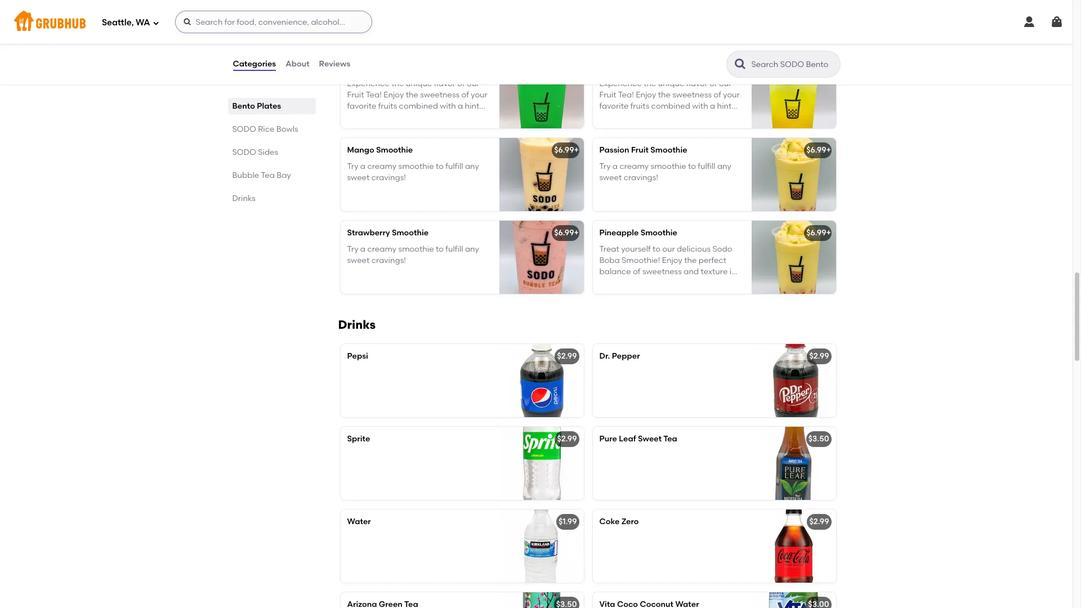 Task type: locate. For each thing, give the bounding box(es) containing it.
pepsi
[[347, 352, 368, 361]]

tea!
[[366, 7, 382, 17], [366, 90, 382, 100], [619, 90, 634, 100]]

try down mango at the left of page
[[347, 162, 359, 171]]

a
[[458, 19, 463, 28], [429, 30, 434, 40], [458, 102, 463, 111], [711, 102, 716, 111], [429, 113, 434, 123], [682, 113, 687, 123], [361, 162, 366, 171], [613, 162, 618, 171], [361, 244, 366, 254]]

- for lemon fruit tea image
[[664, 113, 668, 123]]

you up passion
[[620, 124, 634, 134]]

$6.99 for mango smoothie
[[555, 146, 574, 155]]

smoothie for mango smoothie
[[399, 162, 434, 171]]

won't up mango smoothie at top
[[384, 124, 404, 134]]

try a creamy smoothie to fulfill any sweet cravings! for passion fruit smoothie
[[600, 162, 732, 183]]

texture
[[701, 267, 728, 277]]

tea up passion fruit smoothie
[[649, 113, 662, 123]]

kiwi
[[347, 63, 363, 72]]

try a creamy smoothie to fulfill any sweet cravings! down strawberry smoothie
[[347, 244, 480, 265]]

our
[[467, 0, 480, 5], [467, 79, 480, 88], [720, 79, 732, 88], [663, 244, 675, 254]]

-
[[412, 30, 415, 40], [412, 113, 415, 123], [664, 113, 668, 123]]

favorite up kiwi at the top left
[[347, 19, 377, 28]]

tea
[[397, 30, 410, 40], [397, 113, 410, 123], [649, 113, 662, 123]]

unique inside button
[[406, 0, 432, 5]]

smoothie for passion fruit smoothie
[[651, 162, 687, 171]]

our inside treat yourself to our delicious sodo boba smoothie! enjoy the perfect balance of sweetness and texture in every sip!
[[663, 244, 675, 254]]

smoothie down strawberry smoothie
[[399, 244, 434, 254]]

$6.99 for strawberry smoothie
[[555, 228, 574, 238]]

2 horizontal spatial tea
[[664, 435, 678, 444]]

0 horizontal spatial drinks
[[232, 194, 256, 203]]

balance
[[600, 267, 632, 277]]

drinks
[[232, 194, 256, 203], [338, 318, 376, 332]]

cravings! for passion
[[624, 173, 659, 183]]

water
[[347, 517, 371, 527]]

$2.99 for sprite
[[558, 435, 577, 444]]

you for lemon fruit tea image
[[620, 124, 634, 134]]

unique for kiwi fruit tea image
[[406, 79, 432, 88]]

drinks inside tab
[[232, 194, 256, 203]]

creamy down strawberry smoothie
[[368, 244, 397, 254]]

treat inside button
[[347, 42, 366, 51]]

you up kiwi fruit tea
[[368, 42, 382, 51]]

cravings! down strawberry smoothie
[[372, 256, 406, 265]]

experience
[[347, 0, 390, 5], [347, 79, 390, 88], [600, 79, 642, 88]]

enjoy for lemon fruit tea image
[[636, 90, 657, 100]]

sprite
[[347, 435, 370, 444]]

favorite for kiwi fruit tea image
[[347, 102, 377, 111]]

sodo sides
[[232, 148, 278, 157]]

leaf
[[619, 435, 637, 444]]

cravings! down passion fruit smoothie
[[624, 173, 659, 183]]

experience inside button
[[347, 0, 390, 5]]

your
[[471, 7, 488, 17], [471, 90, 488, 100], [724, 90, 740, 100]]

smoothie
[[376, 146, 413, 155], [651, 146, 688, 155], [392, 228, 429, 238], [641, 228, 678, 238]]

0 horizontal spatial tea
[[261, 171, 275, 180]]

hint
[[465, 19, 480, 28], [465, 102, 480, 111], [718, 102, 732, 111]]

sodo left "rice"
[[232, 125, 256, 134]]

fruit right kiwi at the top left
[[365, 63, 383, 72]]

$3.50
[[809, 435, 830, 444]]

cravings! down mango smoothie at top
[[372, 173, 406, 183]]

flavor
[[434, 0, 456, 5], [434, 79, 456, 88], [687, 79, 708, 88]]

zero
[[622, 517, 639, 527]]

bento plates
[[232, 101, 281, 111]]

you
[[368, 42, 382, 51], [368, 124, 382, 134], [620, 124, 634, 134]]

delicious inside button
[[436, 30, 470, 40]]

dr. pepper
[[600, 352, 640, 361]]

unique for lemon fruit tea image
[[659, 79, 685, 88]]

perfect
[[699, 256, 727, 265]]

seattle, wa
[[102, 17, 150, 27]]

2 sodo from the top
[[232, 148, 256, 157]]

fruits down kiwi fruit tea
[[378, 102, 397, 111]]

main navigation navigation
[[0, 0, 1073, 44]]

try a creamy smoothie to fulfill any sweet cravings!
[[347, 162, 480, 183], [600, 162, 732, 183], [347, 244, 480, 265]]

the
[[392, 0, 404, 5], [406, 7, 419, 17], [392, 79, 404, 88], [644, 79, 657, 88], [406, 90, 419, 100], [659, 90, 671, 100], [685, 256, 697, 265]]

sodo for sodo rice bowls
[[232, 125, 256, 134]]

coke
[[600, 517, 620, 527]]

refreshing for kiwi fruit tea image
[[357, 113, 395, 123]]

cravings!
[[372, 173, 406, 183], [624, 173, 659, 183], [372, 256, 406, 265]]

any for mango smoothie
[[465, 162, 480, 171]]

tea for kiwi fruit tea image
[[397, 113, 410, 123]]

sodo up bubble
[[232, 148, 256, 157]]

miss! inside button
[[437, 42, 456, 51]]

it's for lemon fruit tea image
[[669, 113, 680, 123]]

combined
[[399, 19, 438, 28], [399, 102, 438, 111], [652, 102, 691, 111]]

smoothie up yourself
[[641, 228, 678, 238]]

favorite
[[347, 19, 377, 28], [347, 102, 377, 111], [600, 102, 629, 111]]

unique
[[406, 0, 432, 5], [406, 79, 432, 88], [659, 79, 685, 88]]

sodo inside tab
[[232, 148, 256, 157]]

it's
[[417, 30, 427, 40], [417, 113, 427, 123], [669, 113, 680, 123]]

fulfill
[[446, 162, 464, 171], [698, 162, 716, 171], [446, 244, 464, 254]]

treat up mango at the left of page
[[347, 124, 366, 134]]

fruits inside button
[[378, 19, 397, 28]]

want for kiwi fruit tea image
[[406, 124, 426, 134]]

tea left bay
[[261, 171, 275, 180]]

with
[[440, 19, 456, 28], [440, 102, 456, 111], [693, 102, 709, 111]]

+ for strawberry smoothie
[[574, 228, 579, 238]]

your for lemon fruit tea image
[[724, 90, 740, 100]]

tea right sweet
[[664, 435, 678, 444]]

sodo inside tab
[[232, 125, 256, 134]]

2 vertical spatial tea
[[664, 435, 678, 444]]

pure leaf sweet tea image
[[752, 427, 837, 501]]

creamy down mango smoothie at top
[[368, 162, 397, 171]]

sweet down passion
[[600, 173, 622, 183]]

our inside button
[[467, 0, 480, 5]]

try down passion
[[600, 162, 611, 171]]

won't up kiwi fruit tea
[[384, 42, 404, 51]]

smoothie right mango at the left of page
[[376, 146, 413, 155]]

0 vertical spatial drinks
[[232, 194, 256, 203]]

sweetness
[[421, 7, 460, 17], [421, 90, 460, 100], [673, 90, 712, 100], [643, 267, 682, 277]]

sodo
[[232, 125, 256, 134], [232, 148, 256, 157]]

try
[[347, 162, 359, 171], [600, 162, 611, 171], [347, 244, 359, 254]]

won't up passion fruit smoothie
[[636, 124, 657, 134]]

tea up kiwi fruit tea
[[397, 30, 410, 40]]

your for kiwi fruit tea image
[[471, 90, 488, 100]]

tea for lemon fruit tea image
[[649, 113, 662, 123]]

in
[[730, 267, 737, 277]]

bay
[[277, 171, 291, 180]]

fruits up kiwi fruit tea
[[378, 19, 397, 28]]

enjoy for kiwi fruit tea image
[[384, 90, 404, 100]]

tea inside button
[[397, 30, 410, 40]]

$6.99 + for mango smoothie
[[555, 146, 579, 155]]

sweet for mango smoothie
[[347, 173, 370, 183]]

won't inside button
[[384, 42, 404, 51]]

it's for kiwi fruit tea image
[[417, 113, 427, 123]]

lemon fruit tea image
[[752, 55, 837, 129]]

you up mango smoothie at top
[[368, 124, 382, 134]]

1 horizontal spatial tea
[[385, 63, 399, 72]]

- inside button
[[412, 30, 415, 40]]

1 vertical spatial drinks
[[338, 318, 376, 332]]

fruits up passion fruit smoothie
[[631, 102, 650, 111]]

passion
[[600, 146, 630, 155]]

refreshing up passion
[[609, 113, 647, 123]]

experience the unique flavor of our fruit tea! enjoy the sweetness of your favorite fruits combined with a hint of refreshing tea - it's a delicious treat you won't want to miss!
[[347, 0, 488, 51], [347, 79, 488, 134], [600, 79, 740, 134]]

strawberry smoothie
[[347, 228, 429, 238]]

tea up mango smoothie at top
[[397, 113, 410, 123]]

try a creamy smoothie to fulfill any sweet cravings! down passion fruit smoothie
[[600, 162, 732, 183]]

tea right kiwi at the top left
[[385, 63, 399, 72]]

creamy for strawberry
[[368, 244, 397, 254]]

try a creamy smoothie to fulfill any sweet cravings! down mango smoothie at top
[[347, 162, 480, 183]]

smoothie for strawberry smoothie
[[399, 244, 434, 254]]

$2.99 for pepsi
[[558, 352, 577, 361]]

1 vertical spatial sodo
[[232, 148, 256, 157]]

try down strawberry at the top left of the page
[[347, 244, 359, 254]]

fruit right passion
[[632, 146, 649, 155]]

sweet for strawberry smoothie
[[347, 256, 370, 265]]

sodo for sodo sides
[[232, 148, 256, 157]]

bento
[[232, 101, 255, 111]]

mango smoothie image
[[500, 138, 584, 211]]

creamy
[[368, 162, 397, 171], [620, 162, 649, 171], [368, 244, 397, 254]]

treat for kiwi fruit tea image
[[347, 124, 366, 134]]

fruit
[[347, 7, 364, 17], [365, 63, 383, 72], [347, 90, 364, 100], [600, 90, 617, 100], [632, 146, 649, 155]]

sprite image
[[500, 427, 584, 501]]

favorite down kiwi at the top left
[[347, 102, 377, 111]]

bubble
[[232, 171, 259, 180]]

sweet down strawberry at the top left of the page
[[347, 256, 370, 265]]

combined for kiwi fruit tea image
[[399, 102, 438, 111]]

fulfill for passion fruit smoothie
[[698, 162, 716, 171]]

1 vertical spatial tea
[[261, 171, 275, 180]]

$6.99 + for strawberry smoothie
[[555, 228, 579, 238]]

smoothie
[[399, 162, 434, 171], [651, 162, 687, 171], [399, 244, 434, 254]]

treat up kiwi at the top left
[[347, 42, 366, 51]]

smoothie down mango smoothie at top
[[399, 162, 434, 171]]

favorite up passion
[[600, 102, 629, 111]]

categories button
[[232, 44, 277, 85]]

miss!
[[437, 42, 456, 51], [437, 124, 456, 134], [690, 124, 709, 134]]

bubble tea bay tab
[[232, 170, 311, 181]]

creamy down passion fruit smoothie
[[620, 162, 649, 171]]

passion fruit smoothie image
[[752, 138, 837, 211]]

coke zero image
[[752, 510, 837, 583]]

+
[[574, 146, 579, 155], [827, 146, 832, 155], [574, 228, 579, 238], [827, 228, 832, 238]]

1 sodo from the top
[[232, 125, 256, 134]]

drinks down bubble
[[232, 194, 256, 203]]

drinks up pepsi
[[338, 318, 376, 332]]

experience the unique flavor of our fruit tea! enjoy the sweetness of your favorite fruits combined with a hint of refreshing tea - it's a delicious treat you won't want to miss! button
[[341, 0, 584, 51]]

any for strawberry smoothie
[[465, 244, 480, 254]]

combined inside button
[[399, 19, 438, 28]]

it's inside experience the unique flavor of our fruit tea! enjoy the sweetness of your favorite fruits combined with a hint of refreshing tea - it's a delicious treat you won't want to miss! button
[[417, 30, 427, 40]]

treat
[[347, 42, 366, 51], [347, 124, 366, 134], [600, 124, 619, 134]]

smoothie down passion fruit smoothie
[[651, 162, 687, 171]]

tea
[[385, 63, 399, 72], [261, 171, 275, 180], [664, 435, 678, 444]]

strawberry smoothie image
[[500, 221, 584, 294]]

cravings! for mango
[[372, 173, 406, 183]]

vita coco coconut water image
[[752, 593, 837, 609]]

to inside treat yourself to our delicious sodo boba smoothie! enjoy the perfect balance of sweetness and texture in every sip!
[[653, 244, 661, 254]]

fruit up kiwi at the top left
[[347, 7, 364, 17]]

refreshing
[[357, 30, 395, 40], [357, 113, 395, 123], [609, 113, 647, 123]]

arizona green tea image
[[500, 593, 584, 609]]

refreshing up mango smoothie at top
[[357, 113, 395, 123]]

delicious
[[436, 30, 470, 40], [436, 113, 470, 123], [689, 113, 723, 123], [677, 244, 711, 254]]

smoothie right strawberry at the top left of the page
[[392, 228, 429, 238]]

reviews button
[[319, 44, 351, 85]]

fruits
[[378, 19, 397, 28], [378, 102, 397, 111], [631, 102, 650, 111]]

sides
[[258, 148, 278, 157]]

sweetness inside button
[[421, 7, 460, 17]]

of
[[458, 0, 465, 5], [462, 7, 469, 17], [347, 30, 355, 40], [458, 79, 465, 88], [710, 79, 718, 88], [462, 90, 469, 100], [714, 90, 722, 100], [347, 113, 355, 123], [600, 113, 607, 123], [633, 267, 641, 277]]

smoothie right passion
[[651, 146, 688, 155]]

dr.
[[600, 352, 610, 361]]

pepsi image
[[500, 344, 584, 418]]

$6.99 +
[[555, 146, 579, 155], [807, 146, 832, 155], [555, 228, 579, 238], [807, 228, 832, 238]]

pepper
[[612, 352, 640, 361]]

$6.99
[[555, 146, 574, 155], [807, 146, 827, 155], [555, 228, 574, 238], [807, 228, 827, 238]]

want
[[406, 42, 426, 51], [406, 124, 426, 134], [659, 124, 678, 134]]

refreshing up kiwi fruit tea
[[357, 30, 395, 40]]

0 vertical spatial sodo
[[232, 125, 256, 134]]

reviews
[[319, 59, 351, 69]]

$2.99 for dr. pepper
[[810, 352, 830, 361]]

treat up passion
[[600, 124, 619, 134]]

1 horizontal spatial drinks
[[338, 318, 376, 332]]

pure leaf sweet tea
[[600, 435, 678, 444]]

smoothie for strawberry smoothie
[[392, 228, 429, 238]]

to
[[427, 42, 435, 51], [427, 124, 435, 134], [680, 124, 688, 134], [436, 162, 444, 171], [689, 162, 696, 171], [436, 244, 444, 254], [653, 244, 661, 254]]

svg image
[[1023, 15, 1037, 29], [1051, 15, 1064, 29], [183, 17, 192, 26], [152, 19, 159, 26]]

sweet down mango at the left of page
[[347, 173, 370, 183]]

bowls
[[277, 125, 298, 134]]

try for strawberry smoothie
[[347, 244, 359, 254]]

$2.99
[[558, 352, 577, 361], [810, 352, 830, 361], [558, 435, 577, 444], [810, 517, 830, 527]]

treat for lemon fruit tea image
[[600, 124, 619, 134]]

0 vertical spatial tea
[[385, 63, 399, 72]]

try for mango smoothie
[[347, 162, 359, 171]]

creamy for passion
[[620, 162, 649, 171]]

any
[[465, 162, 480, 171], [718, 162, 732, 171], [465, 244, 480, 254]]

enjoy inside treat yourself to our delicious sodo boba smoothie! enjoy the perfect balance of sweetness and texture in every sip!
[[663, 256, 683, 265]]

experience the unique flavor of our fruit tea! enjoy the sweetness of your favorite fruits combined with a hint of refreshing tea - it's a delicious treat you won't want to miss! for lemon fruit tea image
[[600, 79, 740, 134]]

enjoy
[[384, 7, 404, 17], [384, 90, 404, 100], [636, 90, 657, 100], [663, 256, 683, 265]]

won't for lemon fruit tea image
[[636, 124, 657, 134]]

search icon image
[[734, 57, 747, 71]]



Task type: vqa. For each thing, say whether or not it's contained in the screenshot.
Boba
yes



Task type: describe. For each thing, give the bounding box(es) containing it.
$6.99 + for passion fruit smoothie
[[807, 146, 832, 155]]

passion fruit smoothie
[[600, 146, 688, 155]]

of inside treat yourself to our delicious sodo boba smoothie! enjoy the perfect balance of sweetness and texture in every sip!
[[633, 267, 641, 277]]

sodo
[[713, 244, 733, 254]]

strawberry
[[347, 228, 390, 238]]

with for kiwi fruit tea image
[[440, 102, 456, 111]]

with for lemon fruit tea image
[[693, 102, 709, 111]]

boba
[[600, 256, 620, 265]]

wa
[[136, 17, 150, 27]]

drinks tab
[[232, 193, 311, 205]]

delicious inside treat yourself to our delicious sodo boba smoothie! enjoy the perfect balance of sweetness and texture in every sip!
[[677, 244, 711, 254]]

favorite for lemon fruit tea image
[[600, 102, 629, 111]]

smoothie!
[[622, 256, 661, 265]]

about
[[286, 59, 310, 69]]

pineapple smoothie
[[600, 228, 678, 238]]

hint for lemon fruit tea image
[[718, 102, 732, 111]]

kiwi fruit tea image
[[500, 55, 584, 129]]

$6.99 for passion fruit smoothie
[[807, 146, 827, 155]]

water image
[[500, 510, 584, 583]]

coke zero
[[600, 517, 639, 527]]

sweet
[[638, 435, 662, 444]]

try a creamy smoothie to fulfill any sweet cravings! for mango smoothie
[[347, 162, 480, 183]]

the inside treat yourself to our delicious sodo boba smoothie! enjoy the perfect balance of sweetness and texture in every sip!
[[685, 256, 697, 265]]

blueberry fruit tea image
[[500, 0, 584, 46]]

smoothie for pineapple smoothie
[[641, 228, 678, 238]]

experience for lemon fruit tea image
[[600, 79, 642, 88]]

$6.99 for pineapple smoothie
[[807, 228, 827, 238]]

experience for kiwi fruit tea image
[[347, 79, 390, 88]]

bubble tea bay
[[232, 171, 291, 180]]

categories
[[233, 59, 276, 69]]

try a creamy smoothie to fulfill any sweet cravings! for strawberry smoothie
[[347, 244, 480, 265]]

Search for food, convenience, alcohol... search field
[[175, 11, 372, 33]]

try for passion fruit smoothie
[[600, 162, 611, 171]]

with inside button
[[440, 19, 456, 28]]

$2.99 for coke zero
[[810, 517, 830, 527]]

your inside button
[[471, 7, 488, 17]]

flavor inside button
[[434, 0, 456, 5]]

any for passion fruit smoothie
[[718, 162, 732, 171]]

you inside button
[[368, 42, 382, 51]]

tea! for kiwi fruit tea image
[[366, 90, 382, 100]]

yourself
[[622, 244, 651, 254]]

tea! inside button
[[366, 7, 382, 17]]

+ for passion fruit smoothie
[[827, 146, 832, 155]]

tea inside "tab"
[[261, 171, 275, 180]]

favorite inside button
[[347, 19, 377, 28]]

sweetness inside treat yourself to our delicious sodo boba smoothie! enjoy the perfect balance of sweetness and texture in every sip!
[[643, 267, 682, 277]]

miss! for kiwi fruit tea image
[[437, 124, 456, 134]]

plates
[[257, 101, 281, 111]]

combined for lemon fruit tea image
[[652, 102, 691, 111]]

fulfill for strawberry smoothie
[[446, 244, 464, 254]]

kiwi fruit tea
[[347, 63, 399, 72]]

$6.25
[[810, 63, 830, 72]]

rice
[[258, 125, 275, 134]]

to inside button
[[427, 42, 435, 51]]

experience the unique flavor of our fruit tea! enjoy the sweetness of your favorite fruits combined with a hint of refreshing tea - it's a delicious treat you won't want to miss! for kiwi fruit tea image
[[347, 79, 488, 134]]

fruit inside experience the unique flavor of our fruit tea! enjoy the sweetness of your favorite fruits combined with a hint of refreshing tea - it's a delicious treat you won't want to miss! button
[[347, 7, 364, 17]]

treat
[[600, 244, 620, 254]]

sip!
[[622, 279, 635, 288]]

you for kiwi fruit tea image
[[368, 124, 382, 134]]

+ for mango smoothie
[[574, 146, 579, 155]]

Search SODO Bento search field
[[751, 59, 837, 70]]

fruits for lemon fruit tea image
[[631, 102, 650, 111]]

pure
[[600, 435, 618, 444]]

want for lemon fruit tea image
[[659, 124, 678, 134]]

$1.99
[[559, 517, 577, 527]]

pineapple
[[600, 228, 639, 238]]

enjoy for the pineapple smoothie image
[[663, 256, 683, 265]]

about button
[[285, 44, 310, 85]]

every
[[600, 279, 620, 288]]

dr. pepper image
[[752, 344, 837, 418]]

flavor for lemon fruit tea image
[[687, 79, 708, 88]]

fulfill for mango smoothie
[[446, 162, 464, 171]]

bento plates tab
[[232, 100, 311, 112]]

tea! for lemon fruit tea image
[[619, 90, 634, 100]]

treat yourself to our delicious sodo boba smoothie! enjoy the perfect balance of sweetness and texture in every sip!
[[600, 244, 737, 288]]

smoothie for mango smoothie
[[376, 146, 413, 155]]

cravings! for strawberry
[[372, 256, 406, 265]]

mango smoothie
[[347, 146, 413, 155]]

refreshing inside button
[[357, 30, 395, 40]]

sodo rice bowls tab
[[232, 123, 311, 135]]

mango
[[347, 146, 375, 155]]

fruits for kiwi fruit tea image
[[378, 102, 397, 111]]

- for kiwi fruit tea image
[[412, 113, 415, 123]]

sweet for passion fruit smoothie
[[600, 173, 622, 183]]

fruit down kiwi at the top left
[[347, 90, 364, 100]]

sodo rice bowls
[[232, 125, 298, 134]]

fruit up passion
[[600, 90, 617, 100]]

flavor for kiwi fruit tea image
[[434, 79, 456, 88]]

hint inside button
[[465, 19, 480, 28]]

enjoy inside experience the unique flavor of our fruit tea! enjoy the sweetness of your favorite fruits combined with a hint of refreshing tea - it's a delicious treat you won't want to miss! button
[[384, 7, 404, 17]]

refreshing for lemon fruit tea image
[[609, 113, 647, 123]]

sodo sides tab
[[232, 147, 311, 158]]

miss! for lemon fruit tea image
[[690, 124, 709, 134]]

hint for kiwi fruit tea image
[[465, 102, 480, 111]]

want inside button
[[406, 42, 426, 51]]

honeydew smoothie image
[[752, 0, 837, 46]]

+ for pineapple smoothie
[[827, 228, 832, 238]]

and
[[684, 267, 699, 277]]

$6.99 + for pineapple smoothie
[[807, 228, 832, 238]]

pineapple smoothie image
[[752, 221, 837, 294]]

won't for kiwi fruit tea image
[[384, 124, 404, 134]]

creamy for mango
[[368, 162, 397, 171]]

seattle,
[[102, 17, 134, 27]]



